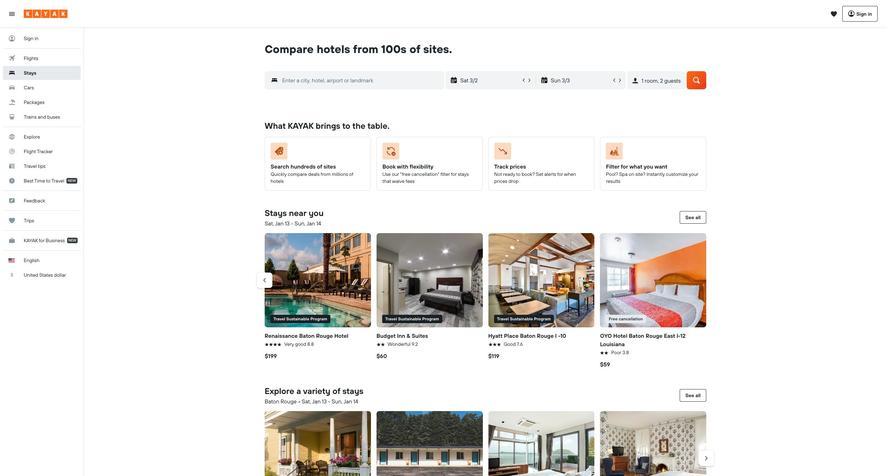Task type: locate. For each thing, give the bounding box(es) containing it.
hotel element
[[488, 412, 594, 477]]

None search field
[[254, 56, 717, 103]]

Enter a city, hotel, airport or landmark text field
[[278, 75, 444, 85]]

navigation menu image
[[8, 10, 15, 17]]

renaissance baton rouge hotel element
[[265, 234, 371, 328]]

figure
[[271, 143, 362, 163], [382, 143, 474, 163], [494, 143, 586, 163], [606, 143, 698, 163], [265, 234, 371, 328], [376, 234, 483, 328], [488, 234, 594, 328], [600, 234, 706, 328]]

motel element
[[376, 412, 483, 477]]

bed & breakfast element
[[265, 412, 371, 477]]



Task type: vqa. For each thing, say whether or not it's contained in the screenshot.
the right Grid
no



Task type: describe. For each thing, give the bounding box(es) containing it.
explore a variety of stays carousel region
[[262, 409, 714, 477]]

back image
[[261, 277, 268, 284]]

inn element
[[600, 412, 706, 477]]

hyatt place baton rouge i -10 element
[[488, 234, 594, 328]]

stays near you carousel region
[[257, 231, 709, 372]]

budget inn & suites element
[[376, 234, 483, 328]]

oyo hotel baton rouge east i-12 louisiana element
[[600, 234, 706, 328]]

forward image
[[703, 456, 710, 463]]

united states (english) image
[[8, 259, 15, 263]]



